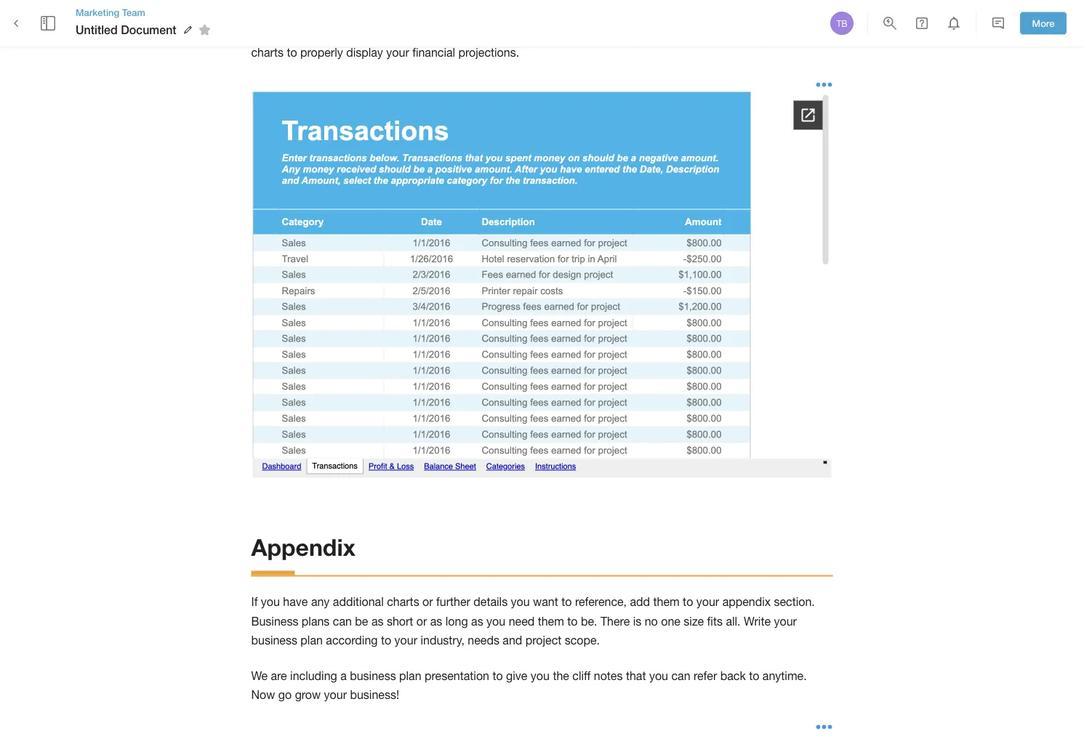 Task type: locate. For each thing, give the bounding box(es) containing it.
project
[[526, 635, 562, 648]]

1 vertical spatial projections.
[[459, 46, 520, 60]]

financial
[[413, 46, 455, 60]]

a left cash
[[293, 8, 299, 21]]

there
[[601, 616, 630, 629]]

reference,
[[575, 596, 627, 610]]

1 vertical spatial plan
[[399, 670, 422, 684]]

that inside we are including a business plan presentation to give you the cliff notes that you can refer back to anytime. now go grow your business!
[[626, 670, 646, 684]]

your inside we are including a business plan presentation to give you the cliff notes that you can refer back to anytime. now go grow your business!
[[324, 689, 347, 703]]

them
[[654, 596, 680, 610], [538, 616, 564, 629]]

0 vertical spatial plan
[[301, 635, 323, 648]]

projections.
[[493, 27, 554, 40], [459, 46, 520, 60]]

you
[[677, 27, 696, 40], [261, 596, 280, 610], [511, 596, 530, 610], [487, 616, 506, 629], [531, 670, 550, 684], [650, 670, 669, 684]]

your right this
[[680, 8, 703, 21]]

charts
[[251, 46, 284, 60], [387, 596, 420, 610]]

as up "needs"
[[471, 616, 484, 629]]

1 horizontal spatial that
[[654, 27, 674, 40]]

untitled
[[76, 23, 118, 37]]

that
[[654, 27, 674, 40], [626, 670, 646, 684]]

a inside we are including a business plan presentation to give you the cliff notes that you can refer back to anytime. now go grow your business!
[[341, 670, 347, 684]]

can left the be
[[333, 616, 352, 629]]

team
[[122, 6, 145, 18]]

we
[[251, 670, 268, 684]]

marketing team link
[[76, 6, 216, 19]]

or left further
[[423, 596, 433, 610]]

is inside include a cash flow forecast, initial investment, and timeline for profitability. this is your opportunity to showcase your current run-rate, cashflow and projections. it's recommended that you add spreadsheets and charts to properly display your financial projections.
[[668, 8, 676, 21]]

1 horizontal spatial plan
[[399, 670, 422, 684]]

you left refer in the right of the page
[[650, 670, 669, 684]]

a inside include a cash flow forecast, initial investment, and timeline for profitability. this is your opportunity to showcase your current run-rate, cashflow and projections. it's recommended that you add spreadsheets and charts to properly display your financial projections.
[[293, 8, 299, 21]]

that right notes
[[626, 670, 646, 684]]

for
[[563, 8, 577, 21]]

marketing team
[[76, 6, 145, 18]]

cliff
[[573, 670, 591, 684]]

if
[[251, 596, 258, 610]]

0 horizontal spatial a
[[293, 8, 299, 21]]

0 vertical spatial that
[[654, 27, 674, 40]]

tb button
[[829, 9, 856, 37]]

projections. down investment,
[[459, 46, 520, 60]]

if you have any additional charts or further details you want to reference, add them to your appendix section. business plans can be as short or as long as you need them to be. there is no one size fits all. write your business plan according to your industry, needs and project scope.
[[251, 596, 819, 648]]

display
[[346, 46, 383, 60]]

favorite image
[[196, 21, 214, 39]]

plan inside if you have any additional charts or further details you want to reference, add them to your appendix section. business plans can be as short or as long as you need them to be. there is no one size fits all. write your business plan according to your industry, needs and project scope.
[[301, 635, 323, 648]]

0 vertical spatial projections.
[[493, 27, 554, 40]]

0 vertical spatial business
[[251, 635, 297, 648]]

to down short
[[381, 635, 391, 648]]

0 vertical spatial or
[[423, 596, 433, 610]]

to right the back
[[749, 670, 760, 684]]

presentation
[[425, 670, 490, 684]]

1 vertical spatial a
[[341, 670, 347, 684]]

long
[[446, 616, 468, 629]]

can
[[333, 616, 352, 629], [672, 670, 691, 684]]

charts down showcase
[[251, 46, 284, 60]]

0 horizontal spatial charts
[[251, 46, 284, 60]]

1 horizontal spatial a
[[341, 670, 347, 684]]

0 horizontal spatial is
[[633, 616, 642, 629]]

business
[[251, 635, 297, 648], [350, 670, 396, 684]]

you left "spreadsheets"
[[677, 27, 696, 40]]

are
[[271, 670, 287, 684]]

a right including
[[341, 670, 347, 684]]

0 horizontal spatial that
[[626, 670, 646, 684]]

include a cash flow forecast, initial investment, and timeline for profitability. this is your opportunity to showcase your current run-rate, cashflow and projections. it's recommended that you add spreadsheets and charts to properly display your financial projections.
[[251, 8, 819, 60]]

be
[[355, 616, 368, 629]]

more
[[1033, 18, 1055, 29]]

0 vertical spatial is
[[668, 8, 676, 21]]

and
[[497, 8, 516, 21], [470, 27, 490, 40], [796, 27, 816, 40], [503, 635, 523, 648]]

include
[[251, 8, 289, 21]]

charts up short
[[387, 596, 420, 610]]

1 vertical spatial them
[[538, 616, 564, 629]]

business inside we are including a business plan presentation to give you the cliff notes that you can refer back to anytime. now go grow your business!
[[350, 670, 396, 684]]

add
[[700, 27, 720, 40], [630, 596, 650, 610]]

you right if
[[261, 596, 280, 610]]

charts inside include a cash flow forecast, initial investment, and timeline for profitability. this is your opportunity to showcase your current run-rate, cashflow and projections. it's recommended that you add spreadsheets and charts to properly display your financial projections.
[[251, 46, 284, 60]]

industry,
[[421, 635, 465, 648]]

want
[[533, 596, 559, 610]]

is left no
[[633, 616, 642, 629]]

profitability.
[[580, 8, 640, 21]]

1 horizontal spatial is
[[668, 8, 676, 21]]

as up industry,
[[431, 616, 443, 629]]

forecast,
[[355, 8, 400, 21]]

flow
[[330, 8, 352, 21]]

and down need
[[503, 635, 523, 648]]

them down 'want'
[[538, 616, 564, 629]]

the
[[553, 670, 570, 684]]

run-
[[373, 27, 394, 40]]

can left refer in the right of the page
[[672, 670, 691, 684]]

your up properly
[[307, 27, 330, 40]]

you left the at bottom
[[531, 670, 550, 684]]

and down investment,
[[470, 27, 490, 40]]

1 vertical spatial charts
[[387, 596, 420, 610]]

cash
[[302, 8, 327, 21]]

them up one
[[654, 596, 680, 610]]

0 horizontal spatial them
[[538, 616, 564, 629]]

add inside if you have any additional charts or further details you want to reference, add them to your appendix section. business plans can be as short or as long as you need them to be. there is no one size fits all. write your business plan according to your industry, needs and project scope.
[[630, 596, 650, 610]]

1 horizontal spatial add
[[700, 27, 720, 40]]

0 vertical spatial add
[[700, 27, 720, 40]]

you down details
[[487, 616, 506, 629]]

or
[[423, 596, 433, 610], [417, 616, 427, 629]]

can inside if you have any additional charts or further details you want to reference, add them to your appendix section. business plans can be as short or as long as you need them to be. there is no one size fits all. write your business plan according to your industry, needs and project scope.
[[333, 616, 352, 629]]

your up fits
[[697, 596, 720, 610]]

as right the be
[[372, 616, 384, 629]]

business up business!
[[350, 670, 396, 684]]

0 horizontal spatial add
[[630, 596, 650, 610]]

1 vertical spatial is
[[633, 616, 642, 629]]

including
[[290, 670, 337, 684]]

back
[[721, 670, 746, 684]]

is right this
[[668, 8, 676, 21]]

as
[[372, 616, 384, 629], [431, 616, 443, 629], [471, 616, 484, 629]]

your
[[680, 8, 703, 21], [307, 27, 330, 40], [387, 46, 409, 60], [697, 596, 720, 610], [774, 616, 797, 629], [395, 635, 418, 648], [324, 689, 347, 703]]

plan
[[301, 635, 323, 648], [399, 670, 422, 684]]

plan left presentation
[[399, 670, 422, 684]]

that down this
[[654, 27, 674, 40]]

anytime.
[[763, 670, 807, 684]]

0 vertical spatial charts
[[251, 46, 284, 60]]

rate,
[[394, 27, 418, 40]]

0 vertical spatial a
[[293, 8, 299, 21]]

charts inside if you have any additional charts or further details you want to reference, add them to your appendix section. business plans can be as short or as long as you need them to be. there is no one size fits all. write your business plan according to your industry, needs and project scope.
[[387, 596, 420, 610]]

0 horizontal spatial as
[[372, 616, 384, 629]]

business
[[251, 616, 299, 629]]

add down opportunity
[[700, 27, 720, 40]]

is
[[668, 8, 676, 21], [633, 616, 642, 629]]

one
[[661, 616, 681, 629]]

0 vertical spatial can
[[333, 616, 352, 629]]

2 as from the left
[[431, 616, 443, 629]]

further
[[437, 596, 471, 610]]

1 vertical spatial business
[[350, 670, 396, 684]]

to left give
[[493, 670, 503, 684]]

or right short
[[417, 616, 427, 629]]

1 horizontal spatial can
[[672, 670, 691, 684]]

showcase
[[251, 27, 304, 40]]

1 vertical spatial that
[[626, 670, 646, 684]]

business!
[[350, 689, 399, 703]]

1 horizontal spatial business
[[350, 670, 396, 684]]

1 horizontal spatial charts
[[387, 596, 420, 610]]

business down the business
[[251, 635, 297, 648]]

write
[[744, 616, 771, 629]]

1 vertical spatial add
[[630, 596, 650, 610]]

0 horizontal spatial can
[[333, 616, 352, 629]]

0 horizontal spatial plan
[[301, 635, 323, 648]]

2 horizontal spatial as
[[471, 616, 484, 629]]

add up no
[[630, 596, 650, 610]]

projections. down timeline
[[493, 27, 554, 40]]

more button
[[1021, 12, 1067, 34]]

appendix
[[723, 596, 771, 610]]

1 horizontal spatial as
[[431, 616, 443, 629]]

untitled document
[[76, 23, 177, 37]]

0 horizontal spatial business
[[251, 635, 297, 648]]

1 horizontal spatial them
[[654, 596, 680, 610]]

a
[[293, 8, 299, 21], [341, 670, 347, 684]]

be.
[[581, 616, 598, 629]]

to
[[769, 8, 779, 21], [287, 46, 297, 60], [562, 596, 572, 610], [683, 596, 694, 610], [568, 616, 578, 629], [381, 635, 391, 648], [493, 670, 503, 684], [749, 670, 760, 684]]

your right grow
[[324, 689, 347, 703]]

1 vertical spatial can
[[672, 670, 691, 684]]

scope.
[[565, 635, 600, 648]]

1 as from the left
[[372, 616, 384, 629]]

recommended
[[575, 27, 651, 40]]

plan down plans
[[301, 635, 323, 648]]



Task type: describe. For each thing, give the bounding box(es) containing it.
plans
[[302, 616, 330, 629]]

cashflow
[[421, 27, 467, 40]]

now
[[251, 689, 275, 703]]

0 vertical spatial them
[[654, 596, 680, 610]]

tb
[[837, 18, 848, 28]]

to up "spreadsheets"
[[769, 8, 779, 21]]

document
[[121, 23, 177, 37]]

grow
[[295, 689, 321, 703]]

size
[[684, 616, 704, 629]]

to right 'want'
[[562, 596, 572, 610]]

current
[[333, 27, 370, 40]]

business inside if you have any additional charts or further details you want to reference, add them to your appendix section. business plans can be as short or as long as you need them to be. there is no one size fits all. write your business plan according to your industry, needs and project scope.
[[251, 635, 297, 648]]

initial
[[403, 8, 430, 21]]

any
[[311, 596, 330, 610]]

short
[[387, 616, 413, 629]]

to up size
[[683, 596, 694, 610]]

properly
[[300, 46, 343, 60]]

is inside if you have any additional charts or further details you want to reference, add them to your appendix section. business plans can be as short or as long as you need them to be. there is no one size fits all. write your business plan according to your industry, needs and project scope.
[[633, 616, 642, 629]]

appendix
[[251, 534, 356, 562]]

opportunity
[[706, 8, 766, 21]]

plan inside we are including a business plan presentation to give you the cliff notes that you can refer back to anytime. now go grow your business!
[[399, 670, 422, 684]]

refer
[[694, 670, 718, 684]]

and left timeline
[[497, 8, 516, 21]]

no
[[645, 616, 658, 629]]

spreadsheets
[[723, 27, 793, 40]]

section.
[[774, 596, 815, 610]]

to left 'be.'
[[568, 616, 578, 629]]

additional
[[333, 596, 384, 610]]

you up need
[[511, 596, 530, 610]]

can inside we are including a business plan presentation to give you the cliff notes that you can refer back to anytime. now go grow your business!
[[672, 670, 691, 684]]

this
[[643, 8, 665, 21]]

and left tb
[[796, 27, 816, 40]]

fits
[[708, 616, 723, 629]]

details
[[474, 596, 508, 610]]

notes
[[594, 670, 623, 684]]

your down section.
[[774, 616, 797, 629]]

it's
[[557, 27, 572, 40]]

we are including a business plan presentation to give you the cliff notes that you can refer back to anytime. now go grow your business!
[[251, 670, 810, 703]]

investment,
[[433, 8, 493, 21]]

timeline
[[520, 8, 560, 21]]

that inside include a cash flow forecast, initial investment, and timeline for profitability. this is your opportunity to showcase your current run-rate, cashflow and projections. it's recommended that you add spreadsheets and charts to properly display your financial projections.
[[654, 27, 674, 40]]

to down showcase
[[287, 46, 297, 60]]

3 as from the left
[[471, 616, 484, 629]]

need
[[509, 616, 535, 629]]

all.
[[726, 616, 741, 629]]

needs
[[468, 635, 500, 648]]

marketing
[[76, 6, 119, 18]]

your down rate,
[[387, 46, 409, 60]]

add inside include a cash flow forecast, initial investment, and timeline for profitability. this is your opportunity to showcase your current run-rate, cashflow and projections. it's recommended that you add spreadsheets and charts to properly display your financial projections.
[[700, 27, 720, 40]]

give
[[506, 670, 528, 684]]

according
[[326, 635, 378, 648]]

and inside if you have any additional charts or further details you want to reference, add them to your appendix section. business plans can be as short or as long as you need them to be. there is no one size fits all. write your business plan according to your industry, needs and project scope.
[[503, 635, 523, 648]]

your down short
[[395, 635, 418, 648]]

1 vertical spatial or
[[417, 616, 427, 629]]

have
[[283, 596, 308, 610]]

go
[[278, 689, 292, 703]]

you inside include a cash flow forecast, initial investment, and timeline for profitability. this is your opportunity to showcase your current run-rate, cashflow and projections. it's recommended that you add spreadsheets and charts to properly display your financial projections.
[[677, 27, 696, 40]]



Task type: vqa. For each thing, say whether or not it's contained in the screenshot.
additional on the left of page
yes



